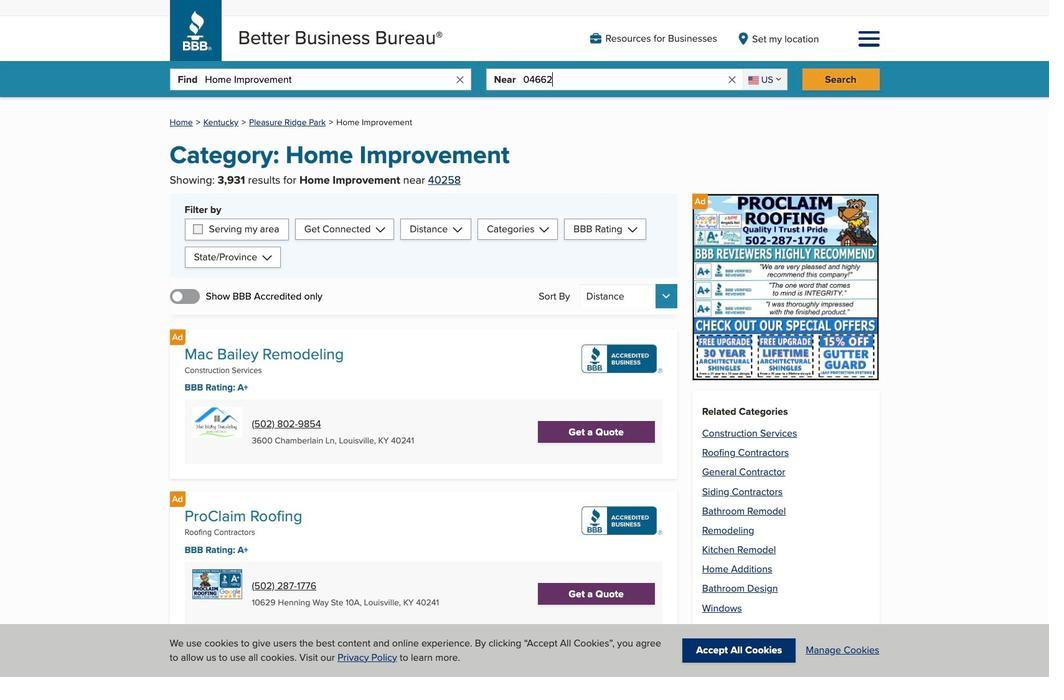 Task type: vqa. For each thing, say whether or not it's contained in the screenshot.
List Your Business For Free link
no



Task type: locate. For each thing, give the bounding box(es) containing it.
1 vertical spatial accredited business image
[[582, 507, 663, 535]]

1 vertical spatial proclaim roofing image
[[693, 639, 880, 677]]

0 horizontal spatial clear search image
[[455, 74, 466, 85]]

2 proclaim roofing image from the top
[[693, 639, 880, 677]]

1 horizontal spatial clear search image
[[727, 74, 738, 85]]

None button
[[581, 284, 678, 309]]

2 accredited business image from the top
[[582, 507, 663, 535]]

1 accredited business image from the top
[[582, 345, 663, 373]]

businesses, charities, category search field
[[205, 69, 455, 90]]

None field
[[743, 69, 787, 90]]

accredited business image
[[582, 345, 663, 373], [582, 507, 663, 535]]

1 clear search image from the left
[[455, 74, 466, 85]]

clear search image
[[455, 74, 466, 85], [727, 74, 738, 85]]

0 vertical spatial accredited business image
[[582, 345, 663, 373]]

proclaim roofing image
[[693, 194, 880, 381], [693, 639, 880, 677]]

0 vertical spatial proclaim roofing image
[[693, 194, 880, 381]]

2 clear search image from the left
[[727, 74, 738, 85]]

clear search image for 'city, state or zip' field
[[727, 74, 738, 85]]



Task type: describe. For each thing, give the bounding box(es) containing it.
1 proclaim roofing image from the top
[[693, 194, 880, 381]]

clear search image for the "businesses, charities, category" search box
[[455, 74, 466, 85]]

city, state or zip field
[[524, 69, 727, 90]]



